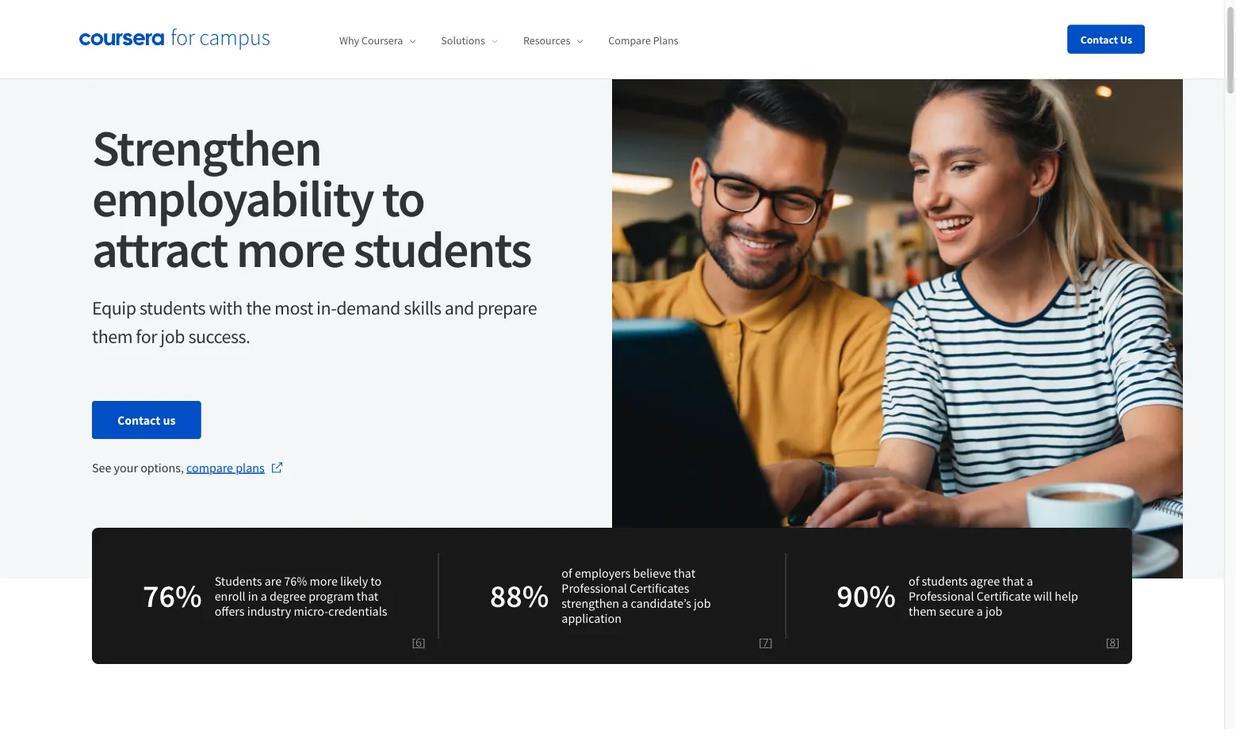 Task type: describe. For each thing, give the bounding box(es) containing it.
students inside strengthen employability to attract more students
[[353, 217, 531, 281]]

] for 88%
[[769, 636, 773, 651]]

[ 7 ]
[[759, 636, 773, 651]]

contact for contact us
[[117, 413, 160, 429]]

secure
[[940, 604, 974, 620]]

and
[[445, 296, 474, 320]]

8
[[1110, 636, 1116, 651]]

a inside 'of employers believe that professional certificates strengthen a candidate's job application'
[[622, 596, 628, 612]]

more inside students are 76% more likely to enroll in a degree program that offers industry micro-credentials
[[310, 574, 338, 590]]

for
[[136, 325, 157, 349]]

[ 6 ]
[[412, 636, 426, 651]]

strengthen employability to attract more students
[[92, 116, 531, 281]]

contact us button
[[1068, 25, 1145, 54]]

job inside 'of employers believe that professional certificates strengthen a candidate's job application'
[[694, 596, 711, 612]]

contact for contact us
[[1081, 32, 1118, 46]]

degree
[[270, 589, 306, 605]]

compare plans
[[609, 33, 679, 48]]

] for 90%
[[1116, 636, 1120, 651]]

micro-
[[294, 604, 328, 620]]

compare plans link
[[186, 459, 284, 478]]

us
[[163, 413, 176, 429]]

why
[[339, 33, 359, 48]]

professional inside 'of employers believe that professional certificates strengthen a candidate's job application'
[[562, 581, 627, 597]]

attract
[[92, 217, 227, 281]]

credentials
[[328, 604, 387, 620]]

6
[[416, 636, 422, 651]]

more inside strengthen employability to attract more students
[[236, 217, 345, 281]]

program
[[309, 589, 354, 605]]

in-
[[317, 296, 336, 320]]

employability
[[92, 167, 373, 230]]

compare
[[609, 33, 651, 48]]

plans
[[653, 33, 679, 48]]

prepare
[[478, 296, 537, 320]]

your
[[114, 460, 138, 476]]

professional inside of students agree that a professional certificate will help them secure a job
[[909, 589, 974, 605]]

[ 8 ]
[[1106, 636, 1120, 651]]

that for 90%
[[1003, 574, 1025, 590]]

a inside students are 76% more likely to enroll in a degree program that offers industry micro-credentials
[[261, 589, 267, 605]]

believe
[[633, 566, 671, 582]]

that for 88%
[[674, 566, 696, 582]]

a left will on the right bottom
[[1027, 574, 1033, 590]]

[ for 90%
[[1106, 636, 1110, 651]]

to inside strengthen employability to attract more students
[[382, 167, 424, 230]]

students are 76% more likely to enroll in a degree program that offers industry micro-credentials
[[215, 574, 387, 620]]

a right 'secure'
[[977, 604, 983, 620]]

0 horizontal spatial 76%
[[143, 577, 202, 617]]

why coursera link
[[339, 33, 416, 48]]

[ for 88%
[[759, 636, 763, 651]]

job for 90%
[[986, 604, 1003, 620]]

help
[[1055, 589, 1079, 605]]

to inside students are 76% more likely to enroll in a degree program that offers industry micro-credentials
[[371, 574, 382, 590]]

students for 90%
[[922, 574, 968, 590]]

of employers believe that professional certificates strengthen a candidate's job application
[[562, 566, 711, 627]]

will
[[1034, 589, 1053, 605]]

us
[[1121, 32, 1133, 46]]

certificate
[[977, 589, 1031, 605]]

7
[[763, 636, 769, 651]]

equip students with the most in-demand skills and prepare them for job success.
[[92, 296, 537, 349]]

[ for 76%
[[412, 636, 416, 651]]



Task type: locate. For each thing, give the bounding box(es) containing it.
1 horizontal spatial professional
[[909, 589, 974, 605]]

job for strengthen employability to attract more students
[[160, 325, 185, 349]]

job right candidate's
[[694, 596, 711, 612]]

a right in
[[261, 589, 267, 605]]

of left employers at the bottom of the page
[[562, 566, 572, 582]]

see
[[92, 460, 111, 476]]

more up most
[[236, 217, 345, 281]]

resources
[[523, 33, 571, 48]]

equip
[[92, 296, 136, 320]]

more left likely
[[310, 574, 338, 590]]

agree
[[971, 574, 1000, 590]]

0 horizontal spatial that
[[357, 589, 378, 605]]

that inside 'of employers believe that professional certificates strengthen a candidate's job application'
[[674, 566, 696, 582]]

that inside students are 76% more likely to enroll in a degree program that offers industry micro-credentials
[[357, 589, 378, 605]]

of
[[562, 566, 572, 582], [909, 574, 920, 590]]

2 ] from the left
[[769, 636, 773, 651]]

job down agree on the right bottom of the page
[[986, 604, 1003, 620]]

job inside equip students with the most in-demand skills and prepare them for job success.
[[160, 325, 185, 349]]

of inside 'of employers believe that professional certificates strengthen a candidate's job application'
[[562, 566, 572, 582]]

a
[[1027, 574, 1033, 590], [261, 589, 267, 605], [622, 596, 628, 612], [977, 604, 983, 620]]

that right agree on the right bottom of the page
[[1003, 574, 1025, 590]]

3 [ from the left
[[1106, 636, 1110, 651]]

76%
[[284, 574, 307, 590], [143, 577, 202, 617]]

contact
[[1081, 32, 1118, 46], [117, 413, 160, 429]]

job
[[160, 325, 185, 349], [694, 596, 711, 612], [986, 604, 1003, 620]]

them
[[92, 325, 133, 349], [909, 604, 937, 620]]

1 horizontal spatial students
[[353, 217, 531, 281]]

76% inside students are 76% more likely to enroll in a degree program that offers industry micro-credentials
[[284, 574, 307, 590]]

students inside of students agree that a professional certificate will help them secure a job
[[922, 574, 968, 590]]

candidate's
[[631, 596, 692, 612]]

contact us link
[[92, 402, 201, 440]]

of for 90%
[[909, 574, 920, 590]]

that right 'program'
[[357, 589, 378, 605]]

offers
[[215, 604, 245, 620]]

are
[[265, 574, 282, 590]]

enroll
[[215, 589, 246, 605]]

application
[[562, 612, 622, 627]]

them inside of students agree that a professional certificate will help them secure a job
[[909, 604, 937, 620]]

professional up application
[[562, 581, 627, 597]]

industry
[[247, 604, 291, 620]]

in
[[248, 589, 258, 605]]

employers
[[575, 566, 631, 582]]

success.
[[188, 325, 250, 349]]

2 horizontal spatial that
[[1003, 574, 1025, 590]]

job right for
[[160, 325, 185, 349]]

90%
[[837, 577, 896, 617]]

options,
[[141, 460, 184, 476]]

0 horizontal spatial ]
[[422, 636, 426, 651]]

most
[[275, 296, 313, 320]]

0 vertical spatial more
[[236, 217, 345, 281]]

0 horizontal spatial students
[[140, 296, 206, 320]]

2 horizontal spatial [
[[1106, 636, 1110, 651]]

]
[[422, 636, 426, 651], [769, 636, 773, 651], [1116, 636, 1120, 651]]

skills
[[404, 296, 441, 320]]

students inside equip students with the most in-demand skills and prepare them for job success.
[[140, 296, 206, 320]]

[
[[412, 636, 416, 651], [759, 636, 763, 651], [1106, 636, 1110, 651]]

students
[[215, 574, 262, 590]]

0 horizontal spatial contact
[[117, 413, 160, 429]]

them down the equip
[[92, 325, 133, 349]]

0 vertical spatial contact
[[1081, 32, 1118, 46]]

see your options,
[[92, 460, 186, 476]]

76% right are
[[284, 574, 307, 590]]

students up 'secure'
[[922, 574, 968, 590]]

contact inside button
[[1081, 32, 1118, 46]]

contact us
[[117, 413, 176, 429]]

of inside of students agree that a professional certificate will help them secure a job
[[909, 574, 920, 590]]

1 vertical spatial them
[[909, 604, 937, 620]]

of for 88%
[[562, 566, 572, 582]]

0 horizontal spatial of
[[562, 566, 572, 582]]

more
[[236, 217, 345, 281], [310, 574, 338, 590]]

1 vertical spatial students
[[140, 296, 206, 320]]

job inside of students agree that a professional certificate will help them secure a job
[[986, 604, 1003, 620]]

1 horizontal spatial job
[[694, 596, 711, 612]]

strengthen
[[92, 116, 321, 180]]

0 vertical spatial students
[[353, 217, 531, 281]]

plans
[[236, 460, 265, 476]]

students for strengthen employability to attract more students
[[140, 296, 206, 320]]

1 horizontal spatial that
[[674, 566, 696, 582]]

0 vertical spatial to
[[382, 167, 424, 230]]

1 horizontal spatial of
[[909, 574, 920, 590]]

1 vertical spatial more
[[310, 574, 338, 590]]

0 horizontal spatial job
[[160, 325, 185, 349]]

students
[[353, 217, 531, 281], [140, 296, 206, 320], [922, 574, 968, 590]]

1 horizontal spatial 76%
[[284, 574, 307, 590]]

why coursera
[[339, 33, 403, 48]]

compare plans link
[[609, 33, 679, 48]]

2 vertical spatial students
[[922, 574, 968, 590]]

2 [ from the left
[[759, 636, 763, 651]]

1 vertical spatial to
[[371, 574, 382, 590]]

to
[[382, 167, 424, 230], [371, 574, 382, 590]]

1 ] from the left
[[422, 636, 426, 651]]

3 ] from the left
[[1116, 636, 1120, 651]]

0 vertical spatial them
[[92, 325, 133, 349]]

2 horizontal spatial ]
[[1116, 636, 1120, 651]]

professional left certificate
[[909, 589, 974, 605]]

of right 90%
[[909, 574, 920, 590]]

a right strengthen
[[622, 596, 628, 612]]

76% left enroll
[[143, 577, 202, 617]]

88%
[[490, 577, 549, 617]]

1 horizontal spatial [
[[759, 636, 763, 651]]

professional
[[562, 581, 627, 597], [909, 589, 974, 605]]

students up for
[[140, 296, 206, 320]]

with
[[209, 296, 243, 320]]

certificates
[[630, 581, 690, 597]]

them inside equip students with the most in-demand skills and prepare them for job success.
[[92, 325, 133, 349]]

the
[[246, 296, 271, 320]]

1 horizontal spatial ]
[[769, 636, 773, 651]]

coursera for campus image
[[79, 28, 270, 50]]

that right believe
[[674, 566, 696, 582]]

compare
[[186, 460, 233, 476]]

resources link
[[523, 33, 583, 48]]

demand
[[336, 296, 400, 320]]

compare plans
[[186, 460, 265, 476]]

students up and
[[353, 217, 531, 281]]

coursera
[[362, 33, 403, 48]]

0 horizontal spatial [
[[412, 636, 416, 651]]

of students agree that a professional certificate will help them secure a job
[[909, 574, 1079, 620]]

that
[[674, 566, 696, 582], [1003, 574, 1025, 590], [357, 589, 378, 605]]

likely
[[340, 574, 368, 590]]

solutions
[[441, 33, 485, 48]]

1 [ from the left
[[412, 636, 416, 651]]

solutions link
[[441, 33, 498, 48]]

2 horizontal spatial job
[[986, 604, 1003, 620]]

0 horizontal spatial professional
[[562, 581, 627, 597]]

1 horizontal spatial them
[[909, 604, 937, 620]]

] for 76%
[[422, 636, 426, 651]]

strengthen
[[562, 596, 620, 612]]

2 horizontal spatial students
[[922, 574, 968, 590]]

1 vertical spatial contact
[[117, 413, 160, 429]]

contact us
[[1081, 32, 1133, 46]]

0 horizontal spatial them
[[92, 325, 133, 349]]

them left 'secure'
[[909, 604, 937, 620]]

that inside of students agree that a professional certificate will help them secure a job
[[1003, 574, 1025, 590]]

1 horizontal spatial contact
[[1081, 32, 1118, 46]]



Task type: vqa. For each thing, say whether or not it's contained in the screenshot.
'plans'
yes



